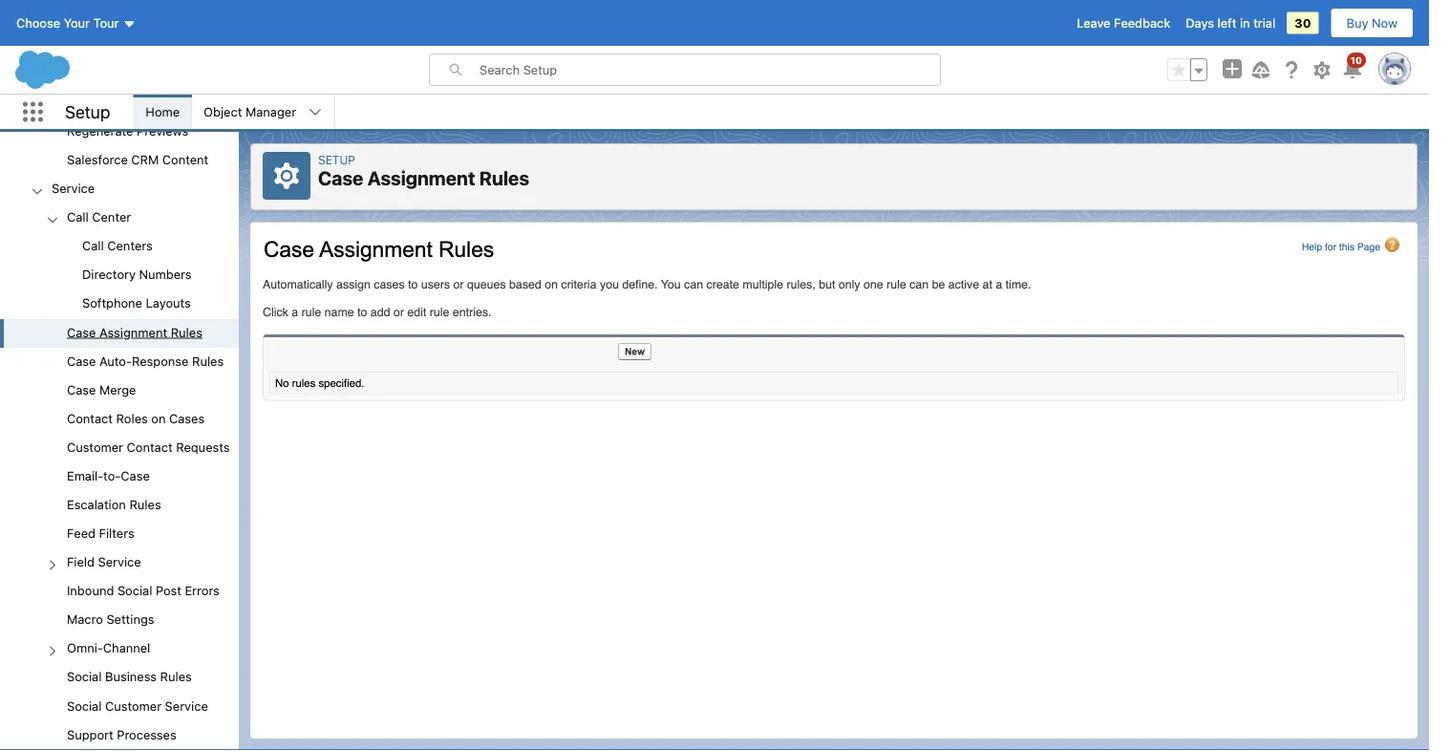 Task type: vqa. For each thing, say whether or not it's contained in the screenshot.
Regenerate
yes



Task type: describe. For each thing, give the bounding box(es) containing it.
group containing call center
[[0, 204, 239, 750]]

numbers
[[139, 267, 192, 282]]

channel
[[103, 641, 150, 655]]

manager
[[246, 105, 296, 119]]

omni-
[[67, 641, 103, 655]]

rules inside setup case assignment rules
[[480, 167, 530, 189]]

trial
[[1254, 16, 1276, 30]]

support
[[67, 727, 113, 742]]

previews
[[137, 123, 188, 138]]

10 button
[[1342, 53, 1367, 81]]

salesforce crm content
[[67, 152, 209, 167]]

assignment inside setup case assignment rules
[[368, 167, 475, 189]]

leave
[[1077, 16, 1111, 30]]

case inside setup case assignment rules
[[318, 167, 364, 189]]

home link
[[134, 95, 191, 129]]

case for case assignment rules
[[67, 325, 96, 339]]

regenerate previews link
[[67, 123, 188, 141]]

salesforce
[[67, 152, 128, 167]]

cases
[[169, 411, 205, 425]]

to-
[[103, 468, 121, 483]]

inbound
[[67, 583, 114, 598]]

feed filters link
[[67, 526, 134, 543]]

leave feedback link
[[1077, 16, 1171, 30]]

object
[[204, 105, 242, 119]]

call for call center
[[67, 210, 89, 224]]

home
[[146, 105, 180, 119]]

directory numbers link
[[82, 267, 192, 285]]

customer contact requests link
[[67, 440, 230, 457]]

your
[[64, 16, 90, 30]]

buy now
[[1347, 16, 1398, 30]]

social inside "inbound social post errors" link
[[117, 583, 152, 598]]

field service link
[[67, 555, 141, 572]]

support processes
[[67, 727, 177, 742]]

feed filters
[[67, 526, 134, 540]]

omni-channel link
[[67, 641, 150, 658]]

business
[[105, 670, 157, 684]]

call center
[[67, 210, 131, 224]]

object manager link
[[192, 95, 308, 129]]

support processes link
[[67, 727, 177, 744]]

macro settings
[[67, 612, 154, 627]]

in
[[1241, 16, 1251, 30]]

assignment inside the case assignment rules link
[[99, 325, 167, 339]]

layouts
[[146, 296, 191, 310]]

days
[[1186, 16, 1215, 30]]

email-to-case link
[[67, 468, 150, 486]]

escalation
[[67, 497, 126, 512]]

macro settings link
[[67, 612, 154, 629]]

merge
[[99, 382, 136, 397]]

filters
[[99, 526, 134, 540]]

setup case assignment rules
[[318, 153, 530, 189]]

escalation rules link
[[67, 497, 161, 514]]

now
[[1373, 16, 1398, 30]]

field
[[67, 555, 95, 569]]

rules inside case auto-response rules link
[[192, 353, 224, 368]]

1 vertical spatial service
[[98, 555, 141, 569]]

content
[[162, 152, 209, 167]]

choose your tour button
[[15, 8, 137, 38]]

case assignment rules
[[67, 325, 203, 339]]

feedback
[[1115, 16, 1171, 30]]

call centers link
[[82, 238, 153, 256]]

left
[[1218, 16, 1237, 30]]

call center link
[[67, 210, 131, 227]]

centers
[[107, 238, 153, 253]]

crm
[[131, 152, 159, 167]]

customer inside customer contact requests link
[[67, 440, 123, 454]]

choose your tour
[[16, 16, 119, 30]]

customer contact requests
[[67, 440, 230, 454]]

object manager
[[204, 105, 296, 119]]

escalation rules
[[67, 497, 161, 512]]

service tree item
[[0, 175, 239, 750]]

social for customer
[[67, 698, 102, 713]]

buy
[[1347, 16, 1369, 30]]

group containing call centers
[[0, 233, 239, 319]]

case auto-response rules
[[67, 353, 224, 368]]

choose
[[16, 16, 60, 30]]

softphone layouts link
[[82, 296, 191, 313]]

call for call centers
[[82, 238, 104, 253]]

rules inside the case assignment rules link
[[171, 325, 203, 339]]



Task type: locate. For each thing, give the bounding box(es) containing it.
rules inside social business rules link
[[160, 670, 192, 684]]

email-to-case
[[67, 468, 150, 483]]

call down call center link
[[82, 238, 104, 253]]

social inside social business rules link
[[67, 670, 102, 684]]

call centers
[[82, 238, 153, 253]]

social inside social customer service link
[[67, 698, 102, 713]]

on
[[151, 411, 166, 425]]

0 horizontal spatial setup
[[65, 102, 110, 122]]

service up processes in the left of the page
[[165, 698, 208, 713]]

customer up 'email-'
[[67, 440, 123, 454]]

social up support
[[67, 698, 102, 713]]

macro
[[67, 612, 103, 627]]

30
[[1295, 16, 1312, 30]]

social customer service link
[[67, 698, 208, 716]]

0 vertical spatial social
[[117, 583, 152, 598]]

social business rules link
[[67, 670, 192, 687]]

contact roles on cases
[[67, 411, 205, 425]]

case inside tree item
[[67, 325, 96, 339]]

call inside call center link
[[67, 210, 89, 224]]

leave feedback
[[1077, 16, 1171, 30]]

social up the settings
[[117, 583, 152, 598]]

email-
[[67, 468, 103, 483]]

softphone
[[82, 296, 142, 310]]

salesforce crm content link
[[67, 152, 209, 170]]

setup for setup
[[65, 102, 110, 122]]

rules
[[480, 167, 530, 189], [171, 325, 203, 339], [192, 353, 224, 368], [129, 497, 161, 512], [160, 670, 192, 684]]

customer inside social customer service link
[[105, 698, 162, 713]]

omni-channel
[[67, 641, 150, 655]]

2 vertical spatial service
[[165, 698, 208, 713]]

auto-
[[99, 353, 132, 368]]

setup for setup case assignment rules
[[318, 153, 355, 166]]

feed
[[67, 526, 96, 540]]

case down the softphone
[[67, 325, 96, 339]]

social customer service
[[67, 698, 208, 713]]

errors
[[185, 583, 220, 598]]

requests
[[176, 440, 230, 454]]

customer
[[67, 440, 123, 454], [105, 698, 162, 713]]

10
[[1351, 54, 1363, 65]]

case merge link
[[67, 382, 136, 400]]

group
[[0, 0, 239, 175], [1168, 58, 1208, 81], [0, 204, 239, 750], [0, 233, 239, 319]]

inbound social post errors link
[[67, 583, 220, 601]]

0 vertical spatial service
[[52, 181, 95, 195]]

case merge
[[67, 382, 136, 397]]

group containing regenerate previews
[[0, 0, 239, 175]]

call
[[67, 210, 89, 224], [82, 238, 104, 253]]

service down filters
[[98, 555, 141, 569]]

case auto-response rules link
[[67, 353, 224, 371]]

service
[[52, 181, 95, 195], [98, 555, 141, 569], [165, 698, 208, 713]]

social business rules
[[67, 670, 192, 684]]

1 vertical spatial social
[[67, 670, 102, 684]]

setup
[[65, 102, 110, 122], [318, 153, 355, 166]]

social down omni-
[[67, 670, 102, 684]]

contact
[[67, 411, 113, 425], [127, 440, 173, 454]]

1 vertical spatial setup
[[318, 153, 355, 166]]

center
[[92, 210, 131, 224]]

0 vertical spatial setup
[[65, 102, 110, 122]]

softphone layouts
[[82, 296, 191, 310]]

1 horizontal spatial service
[[98, 555, 141, 569]]

0 horizontal spatial assignment
[[99, 325, 167, 339]]

case assignment rules tree item
[[0, 319, 239, 348]]

contact down on
[[127, 440, 173, 454]]

case for case merge
[[67, 382, 96, 397]]

setup inside setup case assignment rules
[[318, 153, 355, 166]]

social
[[117, 583, 152, 598], [67, 670, 102, 684], [67, 698, 102, 713]]

1 vertical spatial assignment
[[99, 325, 167, 339]]

case down setup link
[[318, 167, 364, 189]]

0 vertical spatial contact
[[67, 411, 113, 425]]

Search Setup text field
[[480, 54, 940, 85]]

buy now button
[[1331, 8, 1415, 38]]

call down service link
[[67, 210, 89, 224]]

contact roles on cases link
[[67, 411, 205, 428]]

case
[[318, 167, 364, 189], [67, 325, 96, 339], [67, 353, 96, 368], [67, 382, 96, 397], [121, 468, 150, 483]]

inbound social post errors
[[67, 583, 220, 598]]

social for business
[[67, 670, 102, 684]]

case left merge
[[67, 382, 96, 397]]

roles
[[116, 411, 148, 425]]

customer down social business rules link
[[105, 698, 162, 713]]

case left auto-
[[67, 353, 96, 368]]

0 horizontal spatial service
[[52, 181, 95, 195]]

regenerate
[[67, 123, 133, 138]]

processes
[[117, 727, 177, 742]]

regenerate previews
[[67, 123, 188, 138]]

0 vertical spatial assignment
[[368, 167, 475, 189]]

1 vertical spatial customer
[[105, 698, 162, 713]]

call center tree item
[[0, 204, 239, 319]]

post
[[156, 583, 181, 598]]

directory numbers
[[82, 267, 192, 282]]

service link
[[52, 181, 95, 198]]

0 horizontal spatial contact
[[67, 411, 113, 425]]

field service
[[67, 555, 141, 569]]

1 vertical spatial contact
[[127, 440, 173, 454]]

settings
[[107, 612, 154, 627]]

directory
[[82, 267, 136, 282]]

1 horizontal spatial setup
[[318, 153, 355, 166]]

1 horizontal spatial contact
[[127, 440, 173, 454]]

rules inside the escalation rules link
[[129, 497, 161, 512]]

assignment
[[368, 167, 475, 189], [99, 325, 167, 339]]

2 horizontal spatial service
[[165, 698, 208, 713]]

2 vertical spatial social
[[67, 698, 102, 713]]

1 horizontal spatial assignment
[[368, 167, 475, 189]]

case assignment rules link
[[67, 325, 203, 342]]

0 vertical spatial call
[[67, 210, 89, 224]]

1 vertical spatial call
[[82, 238, 104, 253]]

call inside call centers link
[[82, 238, 104, 253]]

days left in trial
[[1186, 16, 1276, 30]]

case down customer contact requests link
[[121, 468, 150, 483]]

0 vertical spatial customer
[[67, 440, 123, 454]]

service down salesforce
[[52, 181, 95, 195]]

contact down case merge link
[[67, 411, 113, 425]]

response
[[132, 353, 189, 368]]

case for case auto-response rules
[[67, 353, 96, 368]]



